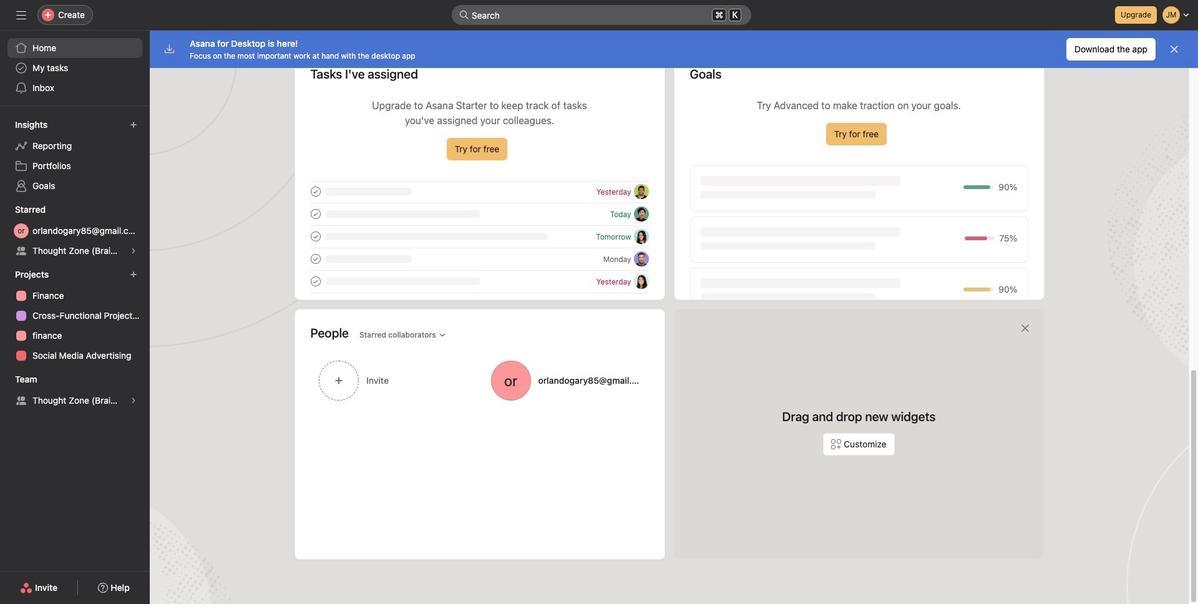 Task type: locate. For each thing, give the bounding box(es) containing it.
see details, thought zone (brainstorm space) image inside the teams element
[[130, 397, 137, 405]]

1 horizontal spatial dismiss image
[[1170, 44, 1180, 54]]

1 vertical spatial see details, thought zone (brainstorm space) image
[[130, 397, 137, 405]]

2 see details, thought zone (brainstorm space) image from the top
[[130, 397, 137, 405]]

global element
[[0, 31, 150, 105]]

1 vertical spatial dismiss image
[[1020, 323, 1030, 333]]

new project or portfolio image
[[130, 271, 137, 278]]

Search tasks, projects, and more text field
[[452, 5, 752, 25]]

None field
[[452, 5, 752, 25]]

see details, thought zone (brainstorm space) image
[[130, 247, 137, 255], [130, 397, 137, 405]]

1 see details, thought zone (brainstorm space) image from the top
[[130, 247, 137, 255]]

dismiss image
[[1170, 44, 1180, 54], [1020, 323, 1030, 333]]

0 vertical spatial see details, thought zone (brainstorm space) image
[[130, 247, 137, 255]]



Task type: describe. For each thing, give the bounding box(es) containing it.
teams element
[[0, 368, 150, 413]]

hide sidebar image
[[16, 10, 26, 20]]

prominent image
[[459, 10, 469, 20]]

new insights image
[[130, 121, 137, 129]]

projects element
[[0, 263, 150, 368]]

0 vertical spatial dismiss image
[[1170, 44, 1180, 54]]

insights element
[[0, 114, 150, 199]]

starred element
[[0, 199, 150, 263]]

0 horizontal spatial dismiss image
[[1020, 323, 1030, 333]]

see details, thought zone (brainstorm space) image inside starred element
[[130, 247, 137, 255]]



Task type: vqa. For each thing, say whether or not it's contained in the screenshot.
the See details, Thought Zone (Brainstorm Space) "icon" inside the Teams ELEMENT
yes



